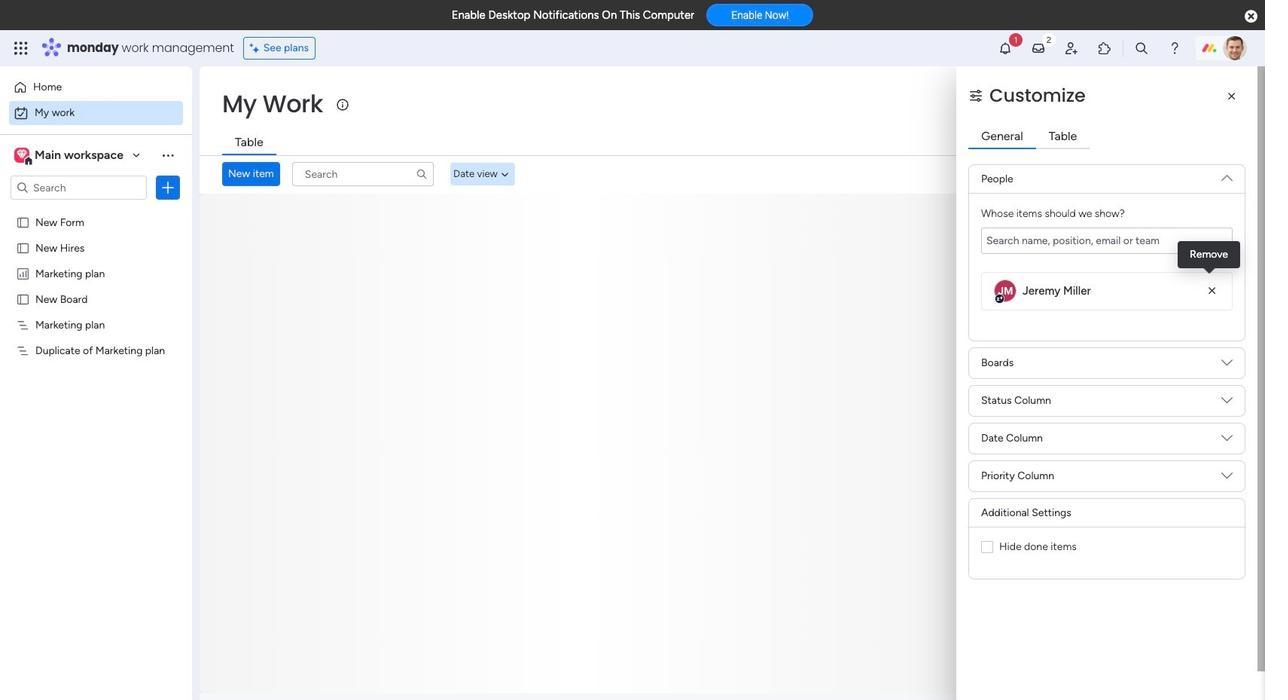 Task type: vqa. For each thing, say whether or not it's contained in the screenshot.
second the component 'IMAGE' from the right
no



Task type: describe. For each thing, give the bounding box(es) containing it.
dapulse dropdown down arrow image
[[1222, 167, 1234, 183]]

Search name, position, email or team text field
[[982, 228, 1234, 254]]

search everything image
[[1135, 41, 1150, 56]]

public board image
[[16, 292, 30, 306]]

1 image
[[1010, 31, 1023, 48]]

workspace options image
[[160, 148, 176, 163]]

2 vertical spatial option
[[0, 208, 192, 211]]

workspace image
[[17, 147, 27, 164]]

public dashboard image
[[16, 266, 30, 280]]

select product image
[[14, 41, 29, 56]]

update feed image
[[1032, 41, 1047, 56]]

1 vertical spatial option
[[9, 101, 183, 125]]

jeremy miller image
[[995, 280, 1016, 302]]

workspace selection element
[[14, 146, 126, 166]]

help image
[[1168, 41, 1183, 56]]

0 vertical spatial option
[[9, 75, 183, 99]]

1 public board image from the top
[[16, 215, 30, 229]]

terry turtle image
[[1224, 36, 1248, 60]]

2 image
[[1043, 31, 1056, 48]]



Task type: locate. For each thing, give the bounding box(es) containing it.
workspace image
[[14, 147, 29, 164]]

option
[[9, 75, 183, 99], [9, 101, 183, 125], [0, 208, 192, 211]]

monday marketplace image
[[1098, 41, 1113, 56]]

2 public board image from the top
[[16, 240, 30, 255]]

see plans image
[[250, 40, 264, 57]]

tab
[[969, 125, 1037, 149], [1037, 125, 1091, 149], [222, 131, 276, 155]]

invite members image
[[1065, 41, 1080, 56]]

options image
[[160, 180, 176, 195]]

search image
[[416, 168, 428, 180]]

Search in workspace field
[[32, 179, 126, 196]]

None text field
[[982, 228, 1234, 254]]

main content
[[200, 66, 1258, 700]]

1 vertical spatial public board image
[[16, 240, 30, 255]]

dapulse close image
[[1246, 9, 1258, 24]]

None search field
[[292, 162, 434, 186]]

notifications image
[[998, 41, 1013, 56]]

list box
[[0, 206, 192, 566]]

public board image
[[16, 215, 30, 229], [16, 240, 30, 255]]

0 vertical spatial public board image
[[16, 215, 30, 229]]

Filter dashboard by text search field
[[292, 162, 434, 186]]

tab list
[[969, 125, 1246, 149]]



